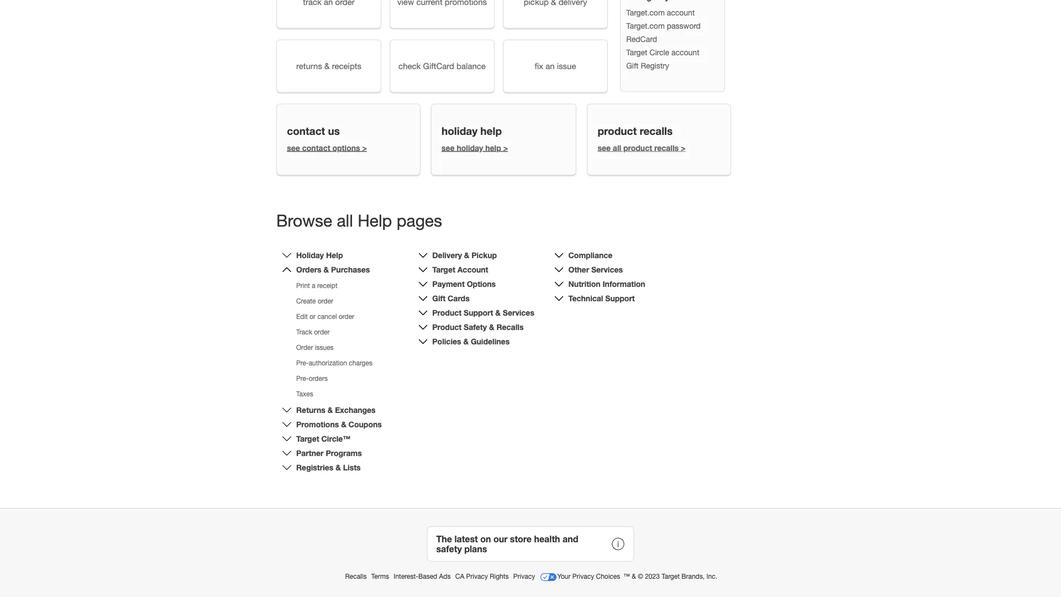 Task type: locate. For each thing, give the bounding box(es) containing it.
the latest on our store health and safety plans
[[437, 534, 579, 554]]

& for orders & purchases
[[324, 265, 329, 274]]

holiday help
[[296, 251, 343, 260]]

target down delivery
[[433, 265, 456, 274]]

1 pre- from the top
[[296, 359, 309, 367]]

& right returns
[[325, 61, 330, 71]]

0 vertical spatial holiday
[[442, 125, 478, 137]]

see down contact us
[[287, 143, 300, 152]]

contact down contact us
[[302, 143, 331, 152]]

product
[[598, 125, 637, 137], [624, 143, 653, 152]]

purchases
[[331, 265, 370, 274]]

target.com up redcard
[[627, 21, 665, 30]]

account up password
[[667, 8, 695, 17]]

0 vertical spatial target.com
[[627, 8, 665, 17]]

& up promotions & coupons link
[[328, 406, 333, 415]]

& down holiday help
[[324, 265, 329, 274]]

target.com up target.com password link
[[627, 8, 665, 17]]

authorization
[[309, 359, 347, 367]]

technical support
[[569, 294, 635, 303]]

1 horizontal spatial gift
[[627, 61, 639, 70]]

delivery
[[433, 251, 462, 260]]

see down product recalls
[[598, 143, 611, 152]]

all for see
[[613, 143, 622, 152]]

& for returns & receipts
[[325, 61, 330, 71]]

0 vertical spatial support
[[606, 294, 635, 303]]

help down holiday help
[[486, 143, 502, 152]]

nutrition information link
[[569, 280, 646, 289]]

pre- up the taxes
[[296, 375, 309, 382]]

target.com account target.com password redcard target circle account gift registry
[[627, 8, 701, 70]]

recalls down product recalls
[[655, 143, 679, 152]]

& up circle™ at the left bottom of page
[[341, 420, 347, 429]]

policies & guidelines link
[[433, 337, 510, 346]]

2 horizontal spatial privacy
[[573, 573, 595, 580]]

check giftcard balance link
[[390, 39, 495, 93]]

safety
[[437, 544, 462, 554]]

see
[[287, 143, 300, 152], [442, 143, 455, 152], [598, 143, 611, 152]]

promotions & coupons
[[296, 420, 382, 429]]

pre- down "order"
[[296, 359, 309, 367]]

order
[[296, 344, 313, 351]]

delivery & pickup
[[433, 251, 497, 260]]

terms
[[372, 573, 389, 580]]

check
[[399, 61, 421, 71]]

track order link
[[296, 328, 330, 336]]

& left lists
[[336, 463, 341, 472]]

account right circle
[[672, 48, 700, 57]]

gift down payment
[[433, 294, 446, 303]]

privacy left the logo
[[514, 573, 535, 580]]

track
[[296, 328, 312, 336]]

product up 'policies'
[[433, 323, 462, 332]]

circle™
[[322, 434, 351, 444]]

partner
[[296, 449, 324, 458]]

2 vertical spatial order
[[314, 328, 330, 336]]

2 horizontal spatial >
[[681, 143, 686, 152]]

order up the issues at left
[[314, 328, 330, 336]]

delivery & pickup link
[[433, 251, 497, 260]]

3 > from the left
[[681, 143, 686, 152]]

holiday
[[442, 125, 478, 137], [457, 143, 484, 152]]

0 vertical spatial recalls
[[497, 323, 524, 332]]

1 vertical spatial product
[[433, 323, 462, 332]]

target inside target.com account target.com password redcard target circle account gift registry
[[627, 48, 648, 57]]

contact us
[[287, 125, 340, 137]]

> for help
[[504, 143, 508, 152]]

0 vertical spatial help
[[358, 211, 392, 230]]

promotions
[[296, 420, 339, 429]]

us
[[328, 125, 340, 137]]

help up orders & purchases link
[[326, 251, 343, 260]]

& for promotions & coupons
[[341, 420, 347, 429]]

2 target.com from the top
[[627, 21, 665, 30]]

fix
[[535, 61, 544, 71]]

& down safety
[[464, 337, 469, 346]]

holiday up see holiday help >
[[442, 125, 478, 137]]

0 horizontal spatial services
[[503, 308, 535, 317]]

target circle™
[[296, 434, 351, 444]]

holiday down holiday help
[[457, 143, 484, 152]]

returns & receipts
[[296, 61, 362, 71]]

support for technical
[[606, 294, 635, 303]]

1 horizontal spatial privacy
[[514, 573, 535, 580]]

charges
[[349, 359, 373, 367]]

target right 2023 in the bottom of the page
[[662, 573, 680, 580]]

1 vertical spatial gift
[[433, 294, 446, 303]]

product for product safety & recalls
[[433, 323, 462, 332]]

account
[[667, 8, 695, 17], [672, 48, 700, 57]]

edit
[[296, 313, 308, 320]]

target down redcard 'link'
[[627, 48, 648, 57]]

gift left the "registry" on the right of the page
[[627, 61, 639, 70]]

receipts
[[332, 61, 362, 71]]

0 horizontal spatial gift
[[433, 294, 446, 303]]

1 horizontal spatial >
[[504, 143, 508, 152]]

based
[[419, 573, 438, 580]]

0 horizontal spatial support
[[464, 308, 494, 317]]

product down gift cards
[[433, 308, 462, 317]]

pre-orders
[[296, 375, 328, 382]]

™
[[624, 573, 631, 580]]

0 vertical spatial product
[[433, 308, 462, 317]]

help up see holiday help >
[[481, 125, 502, 137]]

1 horizontal spatial services
[[592, 265, 623, 274]]

policies
[[433, 337, 462, 346]]

0 horizontal spatial all
[[337, 211, 353, 230]]

store
[[510, 534, 532, 544]]

recalls terms interest-based ads ca privacy rights privacy
[[345, 573, 537, 580]]

help left pages
[[358, 211, 392, 230]]

2 product from the top
[[433, 323, 462, 332]]

programs
[[326, 449, 362, 458]]

0 horizontal spatial privacy
[[467, 573, 488, 580]]

1 horizontal spatial see
[[442, 143, 455, 152]]

&
[[325, 61, 330, 71], [464, 251, 470, 260], [324, 265, 329, 274], [496, 308, 501, 317], [489, 323, 495, 332], [464, 337, 469, 346], [328, 406, 333, 415], [341, 420, 347, 429], [336, 463, 341, 472], [632, 573, 637, 580]]

all down product recalls
[[613, 143, 622, 152]]

0 horizontal spatial recalls
[[345, 573, 367, 580]]

1 vertical spatial contact
[[302, 143, 331, 152]]

1 vertical spatial recalls
[[345, 573, 367, 580]]

logo image
[[540, 569, 558, 586]]

0 vertical spatial gift
[[627, 61, 639, 70]]

the
[[437, 534, 452, 544]]

order up edit or cancel order link
[[318, 297, 334, 305]]

inc.
[[707, 573, 718, 580]]

recalls up guidelines
[[497, 323, 524, 332]]

& for registries & lists
[[336, 463, 341, 472]]

target up partner
[[296, 434, 319, 444]]

and
[[563, 534, 579, 544]]

1 product from the top
[[433, 308, 462, 317]]

taxes
[[296, 390, 313, 398]]

guidelines
[[471, 337, 510, 346]]

giftcard
[[423, 61, 455, 71]]

or
[[310, 313, 316, 320]]

services up guidelines
[[503, 308, 535, 317]]

1 vertical spatial pre-
[[296, 375, 309, 382]]

see contact options >
[[287, 143, 367, 152]]

2 > from the left
[[504, 143, 508, 152]]

1 > from the left
[[362, 143, 367, 152]]

interest-
[[394, 573, 419, 580]]

& up account
[[464, 251, 470, 260]]

privacy right your at the right bottom
[[573, 573, 595, 580]]

pre-authorization charges link
[[296, 359, 373, 367]]

0 horizontal spatial >
[[362, 143, 367, 152]]

& for delivery & pickup
[[464, 251, 470, 260]]

support up product safety & recalls link
[[464, 308, 494, 317]]

recalls left terms
[[345, 573, 367, 580]]

order right cancel
[[339, 313, 355, 320]]

1 vertical spatial target.com
[[627, 21, 665, 30]]

order
[[318, 297, 334, 305], [339, 313, 355, 320], [314, 328, 330, 336]]

product up see all product recalls >
[[598, 125, 637, 137]]

pre- for orders
[[296, 375, 309, 382]]

product down product recalls
[[624, 143, 653, 152]]

0 vertical spatial all
[[613, 143, 622, 152]]

target.com password link
[[627, 21, 701, 30]]

holiday help
[[442, 125, 502, 137]]

2 see from the left
[[442, 143, 455, 152]]

balance
[[457, 61, 486, 71]]

privacy right 'ca'
[[467, 573, 488, 580]]

services up the nutrition information link
[[592, 265, 623, 274]]

recalls
[[640, 125, 673, 137], [655, 143, 679, 152]]

0 vertical spatial pre-
[[296, 359, 309, 367]]

1 see from the left
[[287, 143, 300, 152]]

product
[[433, 308, 462, 317], [433, 323, 462, 332]]

payment options link
[[433, 280, 496, 289]]

technical
[[569, 294, 604, 303]]

>
[[362, 143, 367, 152], [504, 143, 508, 152], [681, 143, 686, 152]]

all right browse
[[337, 211, 353, 230]]

0 vertical spatial order
[[318, 297, 334, 305]]

& up product safety & recalls link
[[496, 308, 501, 317]]

your
[[558, 573, 571, 580]]

cards
[[448, 294, 470, 303]]

orders & purchases
[[296, 265, 370, 274]]

target.com account link
[[627, 8, 695, 17]]

2 horizontal spatial see
[[598, 143, 611, 152]]

1 horizontal spatial recalls
[[497, 323, 524, 332]]

track order
[[296, 328, 330, 336]]

recalls up see all product recalls >
[[640, 125, 673, 137]]

gift cards link
[[433, 294, 470, 303]]

support for product
[[464, 308, 494, 317]]

coupons
[[349, 420, 382, 429]]

health
[[535, 534, 561, 544]]

1 vertical spatial services
[[503, 308, 535, 317]]

create order link
[[296, 297, 334, 305]]

0 horizontal spatial see
[[287, 143, 300, 152]]

redcard link
[[627, 34, 658, 44]]

1 horizontal spatial support
[[606, 294, 635, 303]]

1 vertical spatial all
[[337, 211, 353, 230]]

support down information
[[606, 294, 635, 303]]

contact up 'see contact options >'
[[287, 125, 325, 137]]

create order
[[296, 297, 334, 305]]

contact
[[287, 125, 325, 137], [302, 143, 331, 152]]

edit or cancel order link
[[296, 313, 355, 320]]

order issues
[[296, 344, 334, 351]]

0 horizontal spatial help
[[326, 251, 343, 260]]

1 horizontal spatial all
[[613, 143, 622, 152]]

0 vertical spatial recalls
[[640, 125, 673, 137]]

1 vertical spatial support
[[464, 308, 494, 317]]

see down holiday help
[[442, 143, 455, 152]]

2 pre- from the top
[[296, 375, 309, 382]]

all
[[613, 143, 622, 152], [337, 211, 353, 230]]

& left the ©
[[632, 573, 637, 580]]

issues
[[315, 344, 334, 351]]



Task type: describe. For each thing, give the bounding box(es) containing it.
product recalls
[[598, 125, 673, 137]]

payment
[[433, 280, 465, 289]]

pre- for authorization
[[296, 359, 309, 367]]

gift inside target.com account target.com password redcard target circle account gift registry
[[627, 61, 639, 70]]

™ & © 2023 target brands, inc.
[[624, 573, 718, 580]]

pickup
[[472, 251, 497, 260]]

technical support link
[[569, 294, 635, 303]]

compliance
[[569, 251, 613, 260]]

browse
[[277, 211, 332, 230]]

nutrition information
[[569, 280, 646, 289]]

all for browse
[[337, 211, 353, 230]]

other services
[[569, 265, 623, 274]]

1 horizontal spatial help
[[358, 211, 392, 230]]

product support & services link
[[433, 308, 535, 317]]

our
[[494, 534, 508, 544]]

an
[[546, 61, 555, 71]]

safety
[[464, 323, 487, 332]]

edit or cancel order
[[296, 313, 355, 320]]

circle
[[650, 48, 670, 57]]

1 vertical spatial account
[[672, 48, 700, 57]]

target account link
[[433, 265, 489, 274]]

password
[[667, 21, 701, 30]]

0 vertical spatial help
[[481, 125, 502, 137]]

> for us
[[362, 143, 367, 152]]

2 privacy from the left
[[514, 573, 535, 580]]

1 vertical spatial order
[[339, 313, 355, 320]]

orders
[[296, 265, 322, 274]]

registries & lists link
[[296, 463, 361, 472]]

product for product support & services
[[433, 308, 462, 317]]

issue
[[557, 61, 577, 71]]

compliance link
[[569, 251, 613, 260]]

partner programs link
[[296, 449, 362, 458]]

recalls link
[[345, 573, 369, 580]]

1 target.com from the top
[[627, 8, 665, 17]]

redcard
[[627, 34, 658, 44]]

order for create order
[[318, 297, 334, 305]]

see contact options > link
[[287, 143, 367, 152]]

target account
[[433, 265, 489, 274]]

receipt
[[317, 282, 338, 289]]

2023
[[646, 573, 660, 580]]

1 vertical spatial product
[[624, 143, 653, 152]]

cancel
[[318, 313, 337, 320]]

product support & services
[[433, 308, 535, 317]]

returns & exchanges
[[296, 406, 376, 415]]

latest
[[455, 534, 478, 544]]

product safety & recalls link
[[433, 323, 524, 332]]

ca
[[456, 573, 465, 580]]

0 vertical spatial contact
[[287, 125, 325, 137]]

account
[[458, 265, 489, 274]]

target circle account link
[[627, 48, 700, 57]]

registry
[[641, 61, 670, 70]]

choices
[[596, 573, 621, 580]]

plans
[[465, 544, 487, 554]]

brands,
[[682, 573, 705, 580]]

1 vertical spatial help
[[326, 251, 343, 260]]

a
[[312, 282, 316, 289]]

order for track order
[[314, 328, 330, 336]]

taxes link
[[296, 390, 313, 398]]

returns & receipts link
[[277, 39, 382, 93]]

print a receipt
[[296, 282, 338, 289]]

& for policies & guidelines
[[464, 337, 469, 346]]

options
[[467, 280, 496, 289]]

& for ™ & © 2023 target brands, inc.
[[632, 573, 637, 580]]

check giftcard balance
[[399, 61, 486, 71]]

see for holiday help
[[442, 143, 455, 152]]

the latest on our store health and safety plans link
[[427, 526, 635, 562]]

returns
[[296, 406, 326, 415]]

1 vertical spatial holiday
[[457, 143, 484, 152]]

print
[[296, 282, 310, 289]]

orders & purchases link
[[296, 265, 370, 274]]

print a receipt link
[[296, 282, 338, 289]]

1 vertical spatial recalls
[[655, 143, 679, 152]]

ca privacy rights link
[[456, 573, 511, 580]]

holiday help link
[[296, 251, 343, 260]]

see for contact us
[[287, 143, 300, 152]]

0 vertical spatial account
[[667, 8, 695, 17]]

see holiday help >
[[442, 143, 508, 152]]

0 vertical spatial product
[[598, 125, 637, 137]]

& for returns & exchanges
[[328, 406, 333, 415]]

lists
[[343, 463, 361, 472]]

orders
[[309, 375, 328, 382]]

information
[[603, 280, 646, 289]]

1 vertical spatial help
[[486, 143, 502, 152]]

ads
[[439, 573, 451, 580]]

returns & exchanges link
[[296, 406, 376, 415]]

gift registry link
[[627, 61, 670, 70]]

payment options
[[433, 280, 496, 289]]

fix an issue
[[535, 61, 577, 71]]

3 privacy from the left
[[573, 573, 595, 580]]

1 privacy from the left
[[467, 573, 488, 580]]

0 vertical spatial services
[[592, 265, 623, 274]]

3 see from the left
[[598, 143, 611, 152]]

policies & guidelines
[[433, 337, 510, 346]]

your privacy choices
[[558, 573, 621, 580]]

browse all help pages
[[277, 211, 442, 230]]

fix an issue link
[[503, 39, 608, 93]]

returns
[[296, 61, 322, 71]]

& up guidelines
[[489, 323, 495, 332]]

see all product recalls >
[[598, 143, 686, 152]]

rights
[[490, 573, 509, 580]]



Task type: vqa. For each thing, say whether or not it's contained in the screenshot.
Charges
yes



